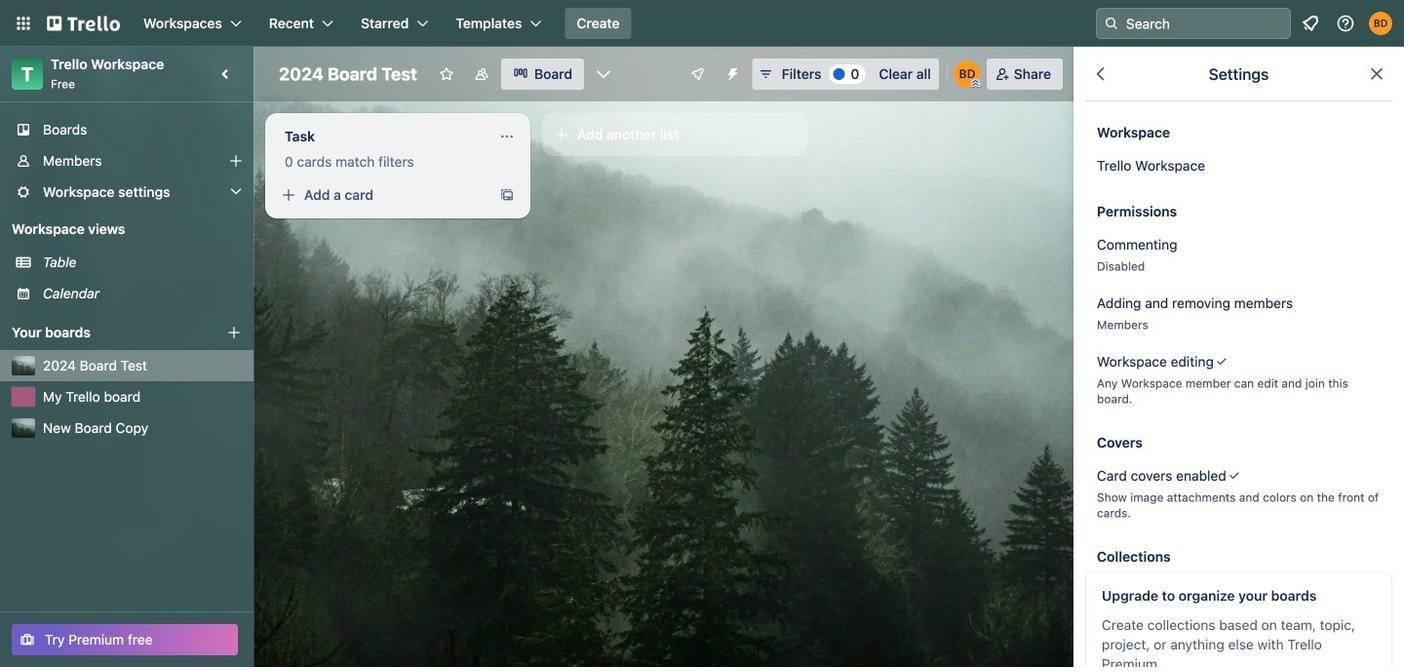 Task type: describe. For each thing, give the bounding box(es) containing it.
primary element
[[0, 0, 1404, 47]]

workspace navigation collapse icon image
[[213, 60, 240, 88]]

Search field
[[1120, 10, 1290, 37]]

back to home image
[[47, 8, 120, 39]]

1 horizontal spatial barb dwyer (barbdwyer3) image
[[1369, 12, 1393, 35]]

search image
[[1104, 16, 1120, 31]]

customize views image
[[594, 64, 613, 84]]

automation image
[[717, 59, 745, 86]]

add board image
[[226, 325, 242, 340]]



Task type: locate. For each thing, give the bounding box(es) containing it.
star or unstar board image
[[439, 66, 454, 82]]

None text field
[[273, 121, 492, 152]]

power ups image
[[690, 66, 706, 82]]

switch to… image
[[14, 14, 33, 33]]

barb dwyer (barbdwyer3) image
[[1369, 12, 1393, 35], [954, 60, 981, 88]]

this member is an admin of this board. image
[[971, 79, 980, 88]]

your boards with 3 items element
[[12, 321, 197, 344]]

1 vertical spatial barb dwyer (barbdwyer3) image
[[954, 60, 981, 88]]

workspace visible image
[[474, 66, 489, 82]]

0 notifications image
[[1299, 12, 1322, 35]]

create from template… image
[[499, 187, 515, 203]]

open information menu image
[[1336, 14, 1356, 33]]

0 vertical spatial barb dwyer (barbdwyer3) image
[[1369, 12, 1393, 35]]

Board name text field
[[269, 59, 427, 90]]

0 horizontal spatial barb dwyer (barbdwyer3) image
[[954, 60, 981, 88]]



Task type: vqa. For each thing, say whether or not it's contained in the screenshot.
Create from template… icon corresponding to the Add a card button underneath 12
no



